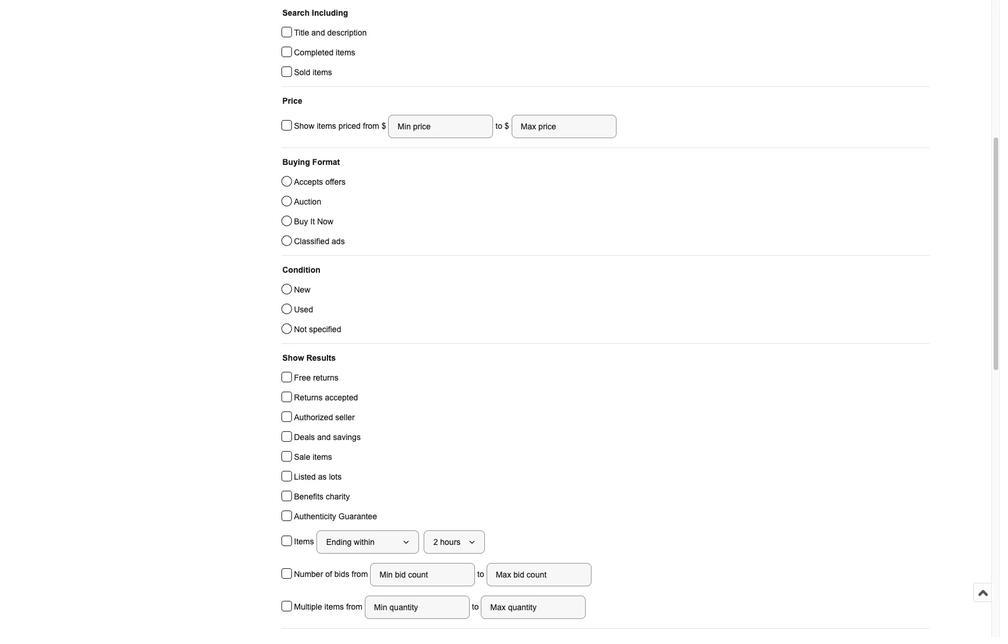 Task type: locate. For each thing, give the bounding box(es) containing it.
as
[[318, 472, 327, 481]]

2 $ from the left
[[505, 121, 509, 130]]

1 vertical spatial from
[[352, 569, 368, 579]]

Enter Maximum Quantity text field
[[481, 596, 586, 619]]

and right title
[[311, 28, 325, 37]]

1 vertical spatial and
[[317, 433, 331, 442]]

items down the description
[[336, 48, 355, 57]]

from for bids
[[352, 569, 368, 579]]

Enter minimum quantity text field
[[365, 596, 470, 619]]

show down price
[[294, 121, 315, 130]]

1 $ from the left
[[382, 121, 388, 130]]

from right priced
[[363, 121, 379, 130]]

items for sold
[[313, 68, 332, 77]]

condition
[[282, 265, 320, 275]]

show
[[294, 121, 315, 130], [282, 353, 304, 363]]

it
[[310, 217, 315, 226]]

classified ads
[[294, 237, 345, 246]]

1 vertical spatial show
[[282, 353, 304, 363]]

returns accepted
[[294, 393, 358, 402]]

from
[[363, 121, 379, 130], [352, 569, 368, 579], [346, 602, 363, 611]]

guarantee
[[339, 512, 377, 521]]

sale items
[[294, 452, 332, 462]]

buy it now
[[294, 217, 334, 226]]

2 vertical spatial from
[[346, 602, 363, 611]]

charity
[[326, 492, 350, 501]]

0 horizontal spatial $
[[382, 121, 388, 130]]

0 vertical spatial from
[[363, 121, 379, 130]]

and right deals
[[317, 433, 331, 442]]

ads
[[332, 237, 345, 246]]

sale
[[294, 452, 310, 462]]

accepted
[[325, 393, 358, 402]]

items
[[336, 48, 355, 57], [313, 68, 332, 77], [317, 121, 336, 130], [313, 452, 332, 462], [324, 602, 344, 611]]

classified
[[294, 237, 329, 246]]

items right multiple
[[324, 602, 344, 611]]

to
[[496, 121, 502, 130], [475, 569, 487, 579], [470, 602, 481, 611]]

items for completed
[[336, 48, 355, 57]]

of
[[325, 569, 332, 579]]

deals and savings
[[294, 433, 361, 442]]

$
[[382, 121, 388, 130], [505, 121, 509, 130]]

free
[[294, 373, 311, 382]]

number of bids from
[[294, 569, 370, 579]]

authenticity guarantee
[[294, 512, 377, 521]]

specified
[[309, 325, 341, 334]]

multiple items from
[[294, 602, 365, 611]]

description
[[327, 28, 367, 37]]

from right bids at bottom
[[352, 569, 368, 579]]

multiple
[[294, 602, 322, 611]]

completed items
[[294, 48, 355, 57]]

items left priced
[[317, 121, 336, 130]]

title
[[294, 28, 309, 37]]

completed
[[294, 48, 334, 57]]

0 vertical spatial show
[[294, 121, 315, 130]]

returns
[[313, 373, 339, 382]]

$ right priced
[[382, 121, 388, 130]]

from for priced
[[363, 121, 379, 130]]

items down completed items
[[313, 68, 332, 77]]

$ left "enter maximum price range value, $" text box
[[505, 121, 509, 130]]

0 vertical spatial and
[[311, 28, 325, 37]]

1 vertical spatial to
[[475, 569, 487, 579]]

and
[[311, 28, 325, 37], [317, 433, 331, 442]]

to for multiple items from
[[470, 602, 481, 611]]

deals
[[294, 433, 315, 442]]

from down bids at bottom
[[346, 602, 363, 611]]

Enter maximum price range value, $ text field
[[512, 115, 616, 138]]

search
[[282, 8, 310, 17]]

1 horizontal spatial $
[[505, 121, 509, 130]]

show for show items priced from
[[294, 121, 315, 130]]

items up as
[[313, 452, 332, 462]]

2 vertical spatial to
[[470, 602, 481, 611]]

savings
[[333, 433, 361, 442]]

show up free
[[282, 353, 304, 363]]

returns
[[294, 393, 323, 402]]

lots
[[329, 472, 342, 481]]



Task type: describe. For each thing, give the bounding box(es) containing it.
buy
[[294, 217, 308, 226]]

bids
[[334, 569, 349, 579]]

authenticity
[[294, 512, 336, 521]]

new
[[294, 285, 310, 294]]

to for number of bids from
[[475, 569, 487, 579]]

items for show
[[317, 121, 336, 130]]

free returns
[[294, 373, 339, 382]]

format
[[312, 157, 340, 167]]

listed
[[294, 472, 316, 481]]

accepts offers
[[294, 177, 346, 187]]

not
[[294, 325, 307, 334]]

now
[[317, 217, 334, 226]]

benefits charity
[[294, 492, 350, 501]]

price
[[282, 96, 302, 106]]

not specified
[[294, 325, 341, 334]]

buying format
[[282, 157, 340, 167]]

seller
[[335, 413, 355, 422]]

title and description
[[294, 28, 367, 37]]

offers
[[325, 177, 346, 187]]

show results
[[282, 353, 336, 363]]

including
[[312, 8, 348, 17]]

auction
[[294, 197, 321, 206]]

priced
[[339, 121, 361, 130]]

items for sale
[[313, 452, 332, 462]]

accepts
[[294, 177, 323, 187]]

sold items
[[294, 68, 332, 77]]

show for show results
[[282, 353, 304, 363]]

number
[[294, 569, 323, 579]]

Enter minimum number of bids text field
[[370, 563, 475, 586]]

sold
[[294, 68, 310, 77]]

Enter minimum price range value, $ text field
[[388, 115, 493, 138]]

and for deals
[[317, 433, 331, 442]]

items for multiple
[[324, 602, 344, 611]]

search including
[[282, 8, 348, 17]]

listed as lots
[[294, 472, 342, 481]]

benefits
[[294, 492, 324, 501]]

show items priced from
[[294, 121, 382, 130]]

0 vertical spatial to
[[496, 121, 502, 130]]

Enter maximum number of bids text field
[[487, 563, 591, 586]]

authorized seller
[[294, 413, 355, 422]]

to $
[[493, 121, 512, 130]]

and for title
[[311, 28, 325, 37]]

items
[[294, 537, 316, 546]]

authorized
[[294, 413, 333, 422]]

buying
[[282, 157, 310, 167]]

results
[[306, 353, 336, 363]]

used
[[294, 305, 313, 314]]



Task type: vqa. For each thing, say whether or not it's contained in the screenshot.
Do
no



